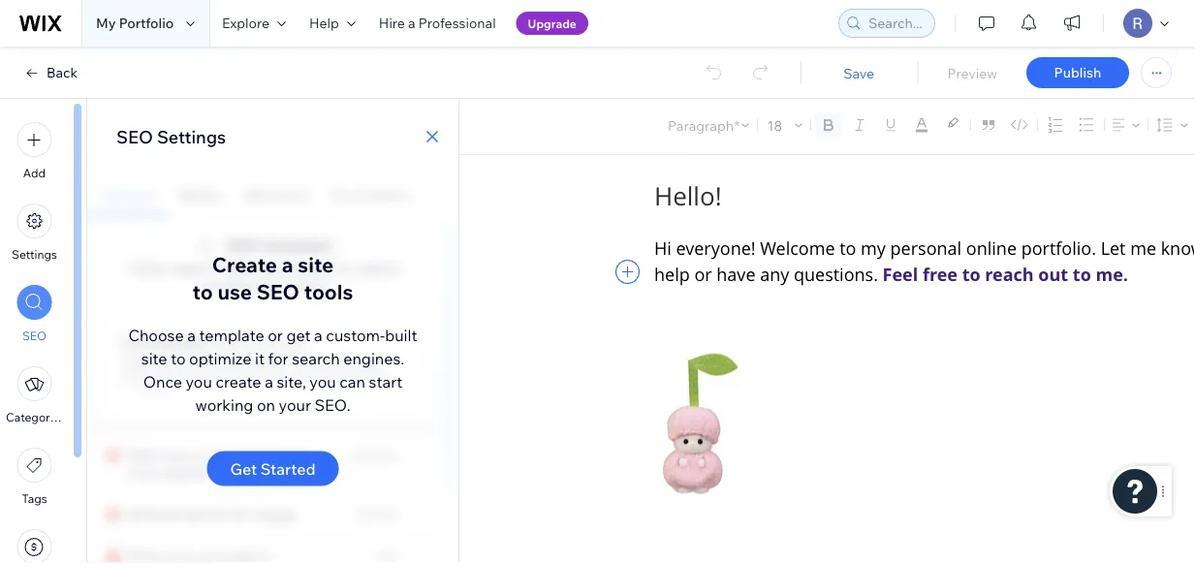 Task type: vqa. For each thing, say whether or not it's contained in the screenshot.
The "Site" inside the Create A Site To Use Seo Tools
yes



Task type: locate. For each thing, give the bounding box(es) containing it.
get left the indexed
[[240, 447, 261, 464]]

a up choose on the left bottom of page
[[314, 325, 323, 345]]

post up visitors
[[307, 260, 335, 277]]

get right the or on the left of page
[[286, 325, 311, 345]]

0 vertical spatial tasks
[[171, 260, 204, 277]]

0 horizontal spatial search
[[224, 464, 266, 481]]

1 vertical spatial tasks
[[207, 367, 235, 382]]

critical
[[353, 451, 397, 460]]

to
[[840, 236, 856, 259], [207, 260, 220, 277], [962, 262, 981, 286], [1073, 262, 1091, 286], [192, 279, 213, 305], [171, 348, 186, 368], [172, 353, 184, 367], [273, 353, 284, 367], [238, 367, 249, 382], [224, 447, 237, 464]]

0 horizontal spatial upgrade
[[122, 353, 170, 367]]

assistant button
[[87, 174, 169, 216]]

get for template
[[286, 325, 311, 345]]

0 vertical spatial keyword
[[158, 335, 206, 350]]

1 horizontal spatial you
[[310, 372, 336, 391]]

or
[[268, 325, 283, 345]]

0 vertical spatial for
[[338, 260, 356, 277]]

1 vertical spatial search
[[292, 348, 340, 368]]

publish button
[[1027, 57, 1129, 88]]

optimize inside follow tasks to optimize this post for search engines and visitors
[[223, 260, 278, 277]]

this left post.
[[336, 367, 356, 382]]

2 horizontal spatial get
[[286, 325, 311, 345]]

1 horizontal spatial for
[[268, 348, 288, 368]]

1 vertical spatial and
[[122, 367, 143, 382]]

optimize inside focus keyword (premium feature) upgrade to a premium plan to choose a keyword and get related tasks to better optimize this post.
[[287, 367, 334, 382]]

0 horizontal spatial and
[[122, 367, 143, 382]]

hi everyone! welcome to my personal online portfolio. let me know
[[654, 236, 1195, 285]]

1 horizontal spatial keyword
[[338, 353, 384, 367]]

1 vertical spatial post
[[192, 447, 221, 464]]

1 horizontal spatial assistant
[[262, 236, 332, 255]]

1 horizontal spatial upgrade
[[528, 16, 577, 31]]

0 horizontal spatial this
[[166, 447, 189, 464]]

social share button
[[320, 174, 419, 216]]

*
[[734, 117, 740, 134]]

Add a Catchy Title text field
[[654, 179, 1195, 213]]

0 vertical spatial upgrade
[[528, 16, 577, 31]]

indexed
[[264, 447, 314, 464]]

0 vertical spatial post
[[307, 260, 335, 277]]

menu
[[0, 111, 69, 563]]

0 horizontal spatial for
[[212, 506, 229, 523]]

get left related
[[145, 367, 163, 382]]

0 horizontal spatial assistant
[[99, 186, 157, 203]]

1 horizontal spatial settings
[[157, 126, 226, 147]]

seo up assistant button
[[116, 126, 153, 147]]

get
[[286, 325, 311, 345], [145, 367, 163, 382], [240, 447, 261, 464]]

post inside allow this post to get indexed (may appear in search results)
[[192, 447, 221, 464]]

seo up follow tasks to optimize this post for search engines and visitors
[[226, 236, 259, 255]]

0 horizontal spatial settings
[[12, 247, 57, 262]]

feel
[[883, 262, 918, 286]]

focus
[[122, 335, 155, 350]]

optimize down "template"
[[189, 348, 251, 368]]

you down the premium in the bottom left of the page
[[186, 372, 212, 391]]

1 vertical spatial site
[[141, 348, 167, 368]]

1 horizontal spatial this
[[281, 260, 304, 277]]

a right hire
[[408, 15, 415, 32]]

out
[[1038, 262, 1068, 286]]

upgrade button
[[516, 12, 588, 35]]

allow
[[128, 447, 163, 464]]

tasks up working
[[207, 367, 235, 382]]

0 vertical spatial this
[[281, 260, 304, 277]]

0 horizontal spatial tasks
[[171, 260, 204, 277]]

this up visitors
[[281, 260, 304, 277]]

use
[[218, 279, 252, 305]]

2 horizontal spatial this
[[336, 367, 356, 382]]

settings button
[[12, 204, 57, 262]]

0 horizontal spatial you
[[186, 372, 212, 391]]

0 vertical spatial site
[[298, 252, 334, 278]]

site down choose
[[141, 348, 167, 368]]

seo.
[[315, 395, 351, 414]]

assistant down the seo settings
[[99, 186, 157, 203]]

post
[[307, 260, 335, 277], [192, 447, 221, 464]]

get inside choose a template or get a custom-built site to optimize it for search engines. once you create a site, you can start working on your seo.
[[286, 325, 311, 345]]

a inside create a site to use seo tools
[[282, 252, 293, 278]]

custom-
[[326, 325, 385, 345]]

upgrade inside focus keyword (premium feature) upgrade to a premium plan to choose a keyword and get related tasks to better optimize this post.
[[122, 353, 170, 367]]

optimize
[[223, 260, 278, 277], [189, 348, 251, 368], [287, 367, 334, 382]]

a right create
[[282, 252, 293, 278]]

a left site,
[[265, 372, 273, 391]]

results)
[[269, 464, 316, 481]]

to inside create a site to use seo tools
[[192, 279, 213, 305]]

it
[[255, 348, 265, 368]]

settings
[[157, 126, 226, 147], [12, 247, 57, 262]]

keyword up can
[[338, 353, 384, 367]]

back button
[[23, 64, 78, 81]]

search inside follow tasks to optimize this post for search engines and visitors
[[359, 260, 401, 277]]

tags
[[22, 491, 47, 506]]

1 vertical spatial for
[[268, 348, 288, 368]]

and left once
[[122, 367, 143, 382]]

search
[[359, 260, 401, 277], [292, 348, 340, 368], [224, 464, 266, 481]]

seo up the or on the left of page
[[257, 279, 300, 305]]

this inside follow tasks to optimize this post for search engines and visitors
[[281, 260, 304, 277]]

me.
[[1096, 262, 1128, 286]]

seo inside create a site to use seo tools
[[257, 279, 300, 305]]

0 vertical spatial search
[[359, 260, 401, 277]]

0 horizontal spatial post
[[192, 447, 221, 464]]

post.
[[359, 367, 386, 382]]

seo up categories button
[[22, 329, 47, 343]]

tasks inside follow tasks to optimize this post for search engines and visitors
[[171, 260, 204, 277]]

seo for seo settings
[[116, 126, 153, 147]]

for
[[338, 260, 356, 277], [268, 348, 288, 368], [212, 506, 229, 523]]

keyword
[[158, 335, 206, 350], [338, 353, 384, 367]]

write
[[128, 506, 162, 523]]

for left all
[[212, 506, 229, 523]]

0 horizontal spatial site
[[141, 348, 167, 368]]

tools
[[304, 279, 353, 305]]

get
[[230, 459, 257, 478]]

for up tools
[[338, 260, 356, 277]]

0 horizontal spatial get
[[145, 367, 163, 382]]

settings up basics at the top
[[157, 126, 226, 147]]

0 vertical spatial get
[[286, 325, 311, 345]]

to inside follow tasks to optimize this post for search engines and visitors
[[207, 260, 220, 277]]

1 horizontal spatial get
[[240, 447, 261, 464]]

for right it in the left bottom of the page
[[268, 348, 288, 368]]

can
[[340, 372, 365, 391]]

assistant up visitors
[[262, 236, 332, 255]]

follow
[[127, 260, 168, 277]]

2 vertical spatial get
[[240, 447, 261, 464]]

tasks right 'follow'
[[171, 260, 204, 277]]

a left the premium in the bottom left of the page
[[186, 353, 193, 367]]

settings up seo button
[[12, 247, 57, 262]]

paragraph *
[[668, 117, 740, 134]]

a
[[408, 15, 415, 32], [282, 252, 293, 278], [187, 325, 196, 345], [314, 325, 323, 345], [186, 353, 193, 367], [329, 353, 335, 367], [265, 372, 273, 391]]

working
[[195, 395, 253, 414]]

site up tools
[[298, 252, 334, 278]]

seo inside button
[[22, 329, 47, 343]]

seo for seo assistant
[[226, 236, 259, 255]]

reach
[[985, 262, 1034, 286]]

0 vertical spatial and
[[255, 277, 278, 294]]

and right use
[[255, 277, 278, 294]]

paragraph
[[668, 117, 734, 134]]

premium
[[195, 353, 244, 367]]

site inside create a site to use seo tools
[[298, 252, 334, 278]]

1 vertical spatial get
[[145, 367, 163, 382]]

categories
[[6, 410, 65, 425]]

a right choose
[[187, 325, 196, 345]]

built
[[385, 325, 417, 345]]

1 horizontal spatial tasks
[[207, 367, 235, 382]]

tab list
[[87, 174, 458, 216]]

2 horizontal spatial search
[[359, 260, 401, 277]]

to inside allow this post to get indexed (may appear in search results)
[[224, 447, 237, 464]]

you up 'seo.'
[[310, 372, 336, 391]]

site inside choose a template or get a custom-built site to optimize it for search engines. once you create a site, you can start working on your seo.
[[141, 348, 167, 368]]

my
[[96, 15, 116, 32]]

menu containing add
[[0, 111, 69, 563]]

get inside allow this post to get indexed (may appear in search results)
[[240, 447, 261, 464]]

hire a professional link
[[367, 0, 508, 47]]

optimize up use
[[223, 260, 278, 277]]

search up site,
[[292, 348, 340, 368]]

add
[[23, 166, 46, 180]]

0 vertical spatial assistant
[[99, 186, 157, 203]]

to inside hi everyone! welcome to my personal online portfolio. let me know
[[840, 236, 856, 259]]

me
[[1130, 236, 1156, 259]]

personal
[[890, 236, 962, 259]]

this up appear
[[166, 447, 189, 464]]

keyword up related
[[158, 335, 206, 350]]

your
[[279, 395, 311, 414]]

seo settings
[[116, 126, 226, 147]]

know
[[1161, 236, 1195, 259]]

optimize up your
[[287, 367, 334, 382]]

search right in
[[224, 464, 266, 481]]

upgrade down focus on the bottom
[[122, 353, 170, 367]]

1 vertical spatial settings
[[12, 247, 57, 262]]

upgrade
[[528, 16, 577, 31], [122, 353, 170, 367]]

1 horizontal spatial and
[[255, 277, 278, 294]]

and inside focus keyword (premium feature) upgrade to a premium plan to choose a keyword and get related tasks to better optimize this post.
[[122, 367, 143, 382]]

upgrade right professional
[[528, 16, 577, 31]]

basics button
[[169, 174, 233, 216]]

2 vertical spatial this
[[166, 447, 189, 464]]

0 horizontal spatial keyword
[[158, 335, 206, 350]]

get started
[[230, 459, 316, 478]]

1 horizontal spatial site
[[298, 252, 334, 278]]

site,
[[277, 372, 306, 391]]

1 horizontal spatial post
[[307, 260, 335, 277]]

2 vertical spatial search
[[224, 464, 266, 481]]

1 vertical spatial this
[[336, 367, 356, 382]]

template
[[199, 325, 264, 345]]

social
[[331, 186, 370, 203]]

explore
[[222, 15, 269, 32]]

welcome
[[760, 236, 835, 259]]

assistant inside assistant button
[[99, 186, 157, 203]]

post up in
[[192, 447, 221, 464]]

search up built
[[359, 260, 401, 277]]

1 horizontal spatial search
[[292, 348, 340, 368]]

1 vertical spatial upgrade
[[122, 353, 170, 367]]

2 horizontal spatial for
[[338, 260, 356, 277]]



Task type: describe. For each thing, give the bounding box(es) containing it.
choose
[[128, 325, 184, 345]]

1 vertical spatial assistant
[[262, 236, 332, 255]]

everyone!
[[676, 236, 756, 259]]

0 vertical spatial settings
[[157, 126, 226, 147]]

images
[[250, 506, 296, 523]]

get for post
[[240, 447, 261, 464]]

2 you from the left
[[310, 372, 336, 391]]

portfolio
[[119, 15, 174, 32]]

feature)
[[264, 335, 307, 350]]

1 you from the left
[[186, 372, 212, 391]]

a right choose on the left bottom of page
[[329, 353, 335, 367]]

start
[[369, 372, 403, 391]]

my portfolio
[[96, 15, 174, 32]]

alt
[[165, 506, 181, 523]]

add button
[[17, 122, 52, 180]]

online
[[966, 236, 1017, 259]]

(premium
[[208, 335, 261, 350]]

basics
[[181, 186, 221, 203]]

on
[[257, 395, 275, 414]]

better
[[251, 367, 285, 382]]

feel free to reach out to me.
[[883, 262, 1128, 286]]

once
[[143, 372, 182, 391]]

my
[[861, 236, 886, 259]]

upgrade inside button
[[528, 16, 577, 31]]

tab list containing assistant
[[87, 174, 458, 216]]

1 vertical spatial keyword
[[338, 353, 384, 367]]

professional
[[419, 15, 496, 32]]

back
[[47, 64, 78, 81]]

related
[[166, 367, 204, 382]]

create
[[216, 372, 261, 391]]

help
[[309, 15, 339, 32]]

in
[[210, 464, 221, 481]]

this inside focus keyword (premium feature) upgrade to a premium plan to choose a keyword and get related tasks to better optimize this post.
[[336, 367, 356, 382]]

create a site to use seo tools
[[192, 252, 353, 305]]

help button
[[298, 0, 367, 47]]

get started button
[[207, 451, 339, 486]]

tags button
[[17, 448, 52, 506]]

get inside focus keyword (premium feature) upgrade to a premium plan to choose a keyword and get related tasks to better optimize this post.
[[145, 367, 163, 382]]

seo assistant
[[226, 236, 332, 255]]

search inside choose a template or get a custom-built site to optimize it for search engines. once you create a site, you can start working on your seo.
[[292, 348, 340, 368]]

post inside follow tasks to optimize this post for search engines and visitors
[[307, 260, 335, 277]]

engines.
[[343, 348, 404, 368]]

started
[[260, 459, 316, 478]]

advanced button
[[233, 174, 320, 216]]

follow tasks to optimize this post for search engines and visitors
[[127, 260, 401, 294]]

save button
[[820, 64, 898, 82]]

choose
[[287, 353, 326, 367]]

save
[[843, 64, 874, 81]]

allow this post to get indexed (may appear in search results)
[[128, 447, 316, 481]]

(may
[[128, 464, 159, 481]]

settings inside menu
[[12, 247, 57, 262]]

share
[[373, 186, 407, 203]]

search inside allow this post to get indexed (may appear in search results)
[[224, 464, 266, 481]]

create
[[212, 252, 277, 278]]

seo for seo
[[22, 329, 47, 343]]

optimize inside choose a template or get a custom-built site to optimize it for search engines. once you create a site, you can start working on your seo.
[[189, 348, 251, 368]]

tasks inside focus keyword (premium feature) upgrade to a premium plan to choose a keyword and get related tasks to better optimize this post.
[[207, 367, 235, 382]]

hire a professional
[[379, 15, 496, 32]]

Search... field
[[863, 10, 929, 37]]

all
[[232, 506, 247, 523]]

appear
[[162, 464, 207, 481]]

let
[[1101, 236, 1126, 259]]

hi
[[654, 236, 672, 259]]

text
[[184, 506, 209, 523]]

focus keyword (premium feature) upgrade to a premium plan to choose a keyword and get related tasks to better optimize this post.
[[122, 335, 386, 382]]

for inside follow tasks to optimize this post for search engines and visitors
[[338, 260, 356, 277]]

social share
[[331, 186, 407, 203]]

engines
[[201, 277, 251, 294]]

low
[[376, 552, 397, 561]]

to inside choose a template or get a custom-built site to optimize it for search engines. once you create a site, you can start working on your seo.
[[171, 348, 186, 368]]

for inside choose a template or get a custom-built site to optimize it for search engines. once you create a site, you can start working on your seo.
[[268, 348, 288, 368]]

categories button
[[6, 366, 65, 425]]

2 vertical spatial for
[[212, 506, 229, 523]]

portfolio.
[[1021, 236, 1096, 259]]

write alt text for all images
[[128, 506, 296, 523]]

hire
[[379, 15, 405, 32]]

choose a template or get a custom-built site to optimize it for search engines. once you create a site, you can start working on your seo.
[[128, 325, 417, 414]]

medium
[[358, 510, 397, 520]]

publish
[[1054, 64, 1102, 81]]

this inside allow this post to get indexed (may appear in search results)
[[166, 447, 189, 464]]

advanced
[[244, 186, 308, 203]]

and inside follow tasks to optimize this post for search engines and visitors
[[255, 277, 278, 294]]

seo button
[[17, 285, 52, 343]]

visitors
[[281, 277, 327, 294]]



